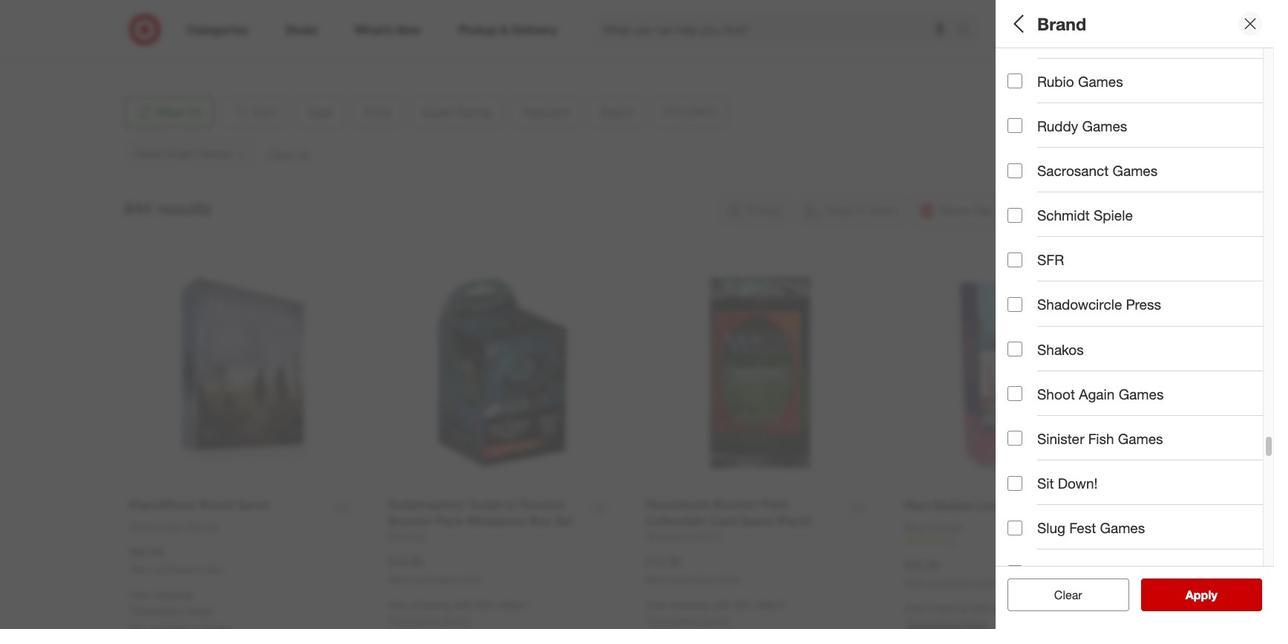 Task type: locate. For each thing, give the bounding box(es) containing it.
free shipping with $35 orders* * exclusions apply. down $15.95 when purchased online
[[646, 599, 788, 627]]

2835
[[136, 12, 159, 25]]

free shipping with $35 orders* * exclusions apply. for $15.95
[[646, 599, 788, 627]]

purchased inside $18.99 when purchased online
[[413, 574, 456, 586]]

$35 down $15.95 when purchased online
[[735, 599, 751, 611]]

include
[[1038, 374, 1084, 391]]

1 free shipping with $35 orders* * exclusions apply. from the left
[[388, 599, 529, 627]]

$15;
[[1037, 130, 1057, 142]]

exclusions down $15.95 when purchased online
[[650, 614, 700, 627]]

games; left card
[[1039, 78, 1076, 90]]

results right see
[[1195, 588, 1234, 603]]

results
[[157, 198, 212, 219], [1195, 588, 1234, 603]]

$84.95 when purchased online
[[129, 544, 224, 575]]

when inside $84.95 when purchased online
[[129, 564, 152, 575]]

1 horizontal spatial exclusions apply. button
[[392, 614, 472, 628]]

type board games; card games; collectible trading cards; ga
[[1008, 58, 1275, 90]]

purchased down $18.99
[[413, 574, 456, 586]]

when inside $15.95 when purchased online
[[646, 574, 670, 586]]

online inside $84.95 when purchased online
[[200, 564, 224, 575]]

Sit Down! checkbox
[[1008, 476, 1023, 491]]

see results button
[[1142, 579, 1263, 611]]

exclusions apply. button down $15.95 when purchased online
[[650, 614, 731, 628]]

shipping down $18.99 when purchased online
[[411, 599, 451, 611]]

games; left 2f-
[[1181, 286, 1217, 298]]

0 horizontal spatial orders*
[[496, 599, 529, 611]]

0 horizontal spatial exclusions
[[133, 604, 183, 617]]

apply. for $15.95
[[703, 614, 731, 627]]

apply. down $84.95 when purchased online
[[186, 604, 213, 617]]

exclusions apply. button down $84.95 when purchased online
[[133, 603, 213, 618]]

1 horizontal spatial apply.
[[444, 614, 472, 627]]

& right art
[[1049, 286, 1055, 298]]

944 results
[[124, 198, 212, 219]]

with for $18.99
[[454, 599, 473, 611]]

free down '$15.95'
[[646, 599, 667, 611]]

exclusions apply. button for $18.99
[[392, 614, 472, 628]]

sinister
[[1038, 430, 1085, 447]]

2 horizontal spatial exclusions apply. button
[[650, 614, 731, 628]]

purchased down '$20.99'
[[931, 578, 973, 589]]

park
[[216, 12, 237, 25]]

sinister fish games
[[1038, 430, 1164, 447]]

2 horizontal spatial orders*
[[1013, 602, 1046, 615]]

free shipping with $35 orders* * exclusions apply. for $18.99
[[388, 599, 529, 627]]

orders*
[[496, 599, 529, 611], [754, 599, 788, 611], [1013, 602, 1046, 615]]

brand inside "brand 0-hr art & technology; 25th century games; 2f-spiele; 2"
[[1008, 266, 1049, 284]]

purchased inside $20.99 when purchased online
[[931, 578, 973, 589]]

games right rubio
[[1079, 73, 1124, 90]]

games right fish
[[1119, 430, 1164, 447]]

online for $84.95
[[200, 564, 224, 575]]

free for $15.95
[[646, 599, 667, 611]]

$35 for $20.99
[[993, 602, 1010, 615]]

0 horizontal spatial apply.
[[186, 604, 213, 617]]

1 horizontal spatial exclusions
[[392, 614, 441, 627]]

when for $84.95
[[129, 564, 152, 575]]

price
[[1008, 110, 1043, 128]]

944
[[124, 198, 152, 219]]

brand for brand 0-hr art & technology; 25th century games; 2f-spiele; 2
[[1008, 266, 1049, 284]]

0 horizontal spatial &
[[1049, 286, 1055, 298]]

include out of stock
[[1038, 374, 1163, 391]]

1 horizontal spatial orders*
[[754, 599, 788, 611]]

$35
[[476, 599, 493, 611], [735, 599, 751, 611], [993, 602, 1010, 615]]

$100
[[1236, 130, 1259, 142]]

$35 down smirk & dagger checkbox
[[993, 602, 1010, 615]]

technology;
[[1058, 286, 1114, 298]]

1 link
[[905, 535, 1135, 548]]

brand inside brand dialog
[[1038, 13, 1087, 34]]

25th
[[1117, 286, 1138, 298]]

online inside $20.99 when purchased online
[[975, 578, 999, 589]]

shipping down $15.95 when purchased online
[[670, 599, 710, 611]]

0 horizontal spatial free shipping with $35 orders* * exclusions apply.
[[388, 599, 529, 627]]

filters
[[1034, 13, 1080, 34]]

2 horizontal spatial $35
[[993, 602, 1010, 615]]

1 vertical spatial results
[[1195, 588, 1234, 603]]

results right 944
[[157, 198, 212, 219]]

when down $84.95
[[129, 564, 152, 575]]

2 horizontal spatial games;
[[1181, 286, 1217, 298]]

sfr
[[1038, 251, 1065, 268]]

1 vertical spatial &
[[1078, 564, 1087, 581]]

fish
[[1089, 430, 1115, 447]]

online inside $15.95 when purchased online
[[717, 574, 741, 586]]

shipping down $84.95 when purchased online
[[153, 589, 192, 601]]

clear inside brand dialog
[[1055, 588, 1083, 603]]

2 horizontal spatial exclusions
[[650, 614, 700, 627]]

with down $18.99 when purchased online
[[454, 599, 473, 611]]

* down $84.95
[[129, 604, 133, 617]]

smirk
[[1038, 564, 1074, 581]]

orders* for $18.99
[[496, 599, 529, 611]]

exclusions for $15.95
[[650, 614, 700, 627]]

all
[[1008, 13, 1029, 34]]

brand dialog
[[996, 0, 1275, 629]]

0 vertical spatial results
[[157, 198, 212, 219]]

hr
[[1018, 286, 1029, 298]]

exclusions for $18.99
[[392, 614, 441, 627]]

exclusions apply. button
[[133, 603, 213, 618], [392, 614, 472, 628], [650, 614, 731, 628]]

Include out of stock checkbox
[[1008, 375, 1023, 390]]

0 horizontal spatial with
[[454, 599, 473, 611]]

2 horizontal spatial with
[[971, 602, 990, 615]]

purchased inside $84.95 when purchased online
[[155, 564, 197, 575]]

free down $84.95
[[129, 589, 150, 601]]

shipping inside free shipping * * exclusions apply.
[[153, 589, 192, 601]]

fest
[[1070, 519, 1097, 537]]

games right '$15'
[[1083, 117, 1128, 134]]

games
[[1079, 73, 1124, 90], [1083, 117, 1128, 134], [1113, 162, 1159, 179], [1119, 385, 1165, 402], [1119, 430, 1164, 447], [1101, 519, 1146, 537]]

when for $20.99
[[905, 578, 928, 589]]

brand
[[1038, 13, 1087, 34], [1008, 266, 1049, 284]]

free down '$20.99'
[[905, 602, 926, 615]]

purchased for $84.95
[[155, 564, 197, 575]]

*
[[192, 589, 196, 601], [129, 604, 133, 617], [388, 614, 392, 627], [646, 614, 650, 627]]

0 vertical spatial brand
[[1038, 13, 1087, 34]]

fpo/apo
[[1008, 324, 1072, 341]]

$18.99 when purchased online
[[388, 555, 482, 586]]

see results
[[1171, 588, 1234, 603]]

when down $18.99
[[388, 574, 411, 586]]

2 horizontal spatial apply.
[[703, 614, 731, 627]]

1 horizontal spatial $35
[[735, 599, 751, 611]]

purchased inside $15.95 when purchased online
[[672, 574, 714, 586]]

games right again
[[1119, 385, 1165, 402]]

1 horizontal spatial free shipping with $35 orders* * exclusions apply.
[[646, 599, 788, 627]]

brand up hr
[[1008, 266, 1049, 284]]

brand right all
[[1038, 13, 1087, 34]]

free shipping with $35 orders* * exclusions apply.
[[388, 599, 529, 627], [646, 599, 788, 627]]

with
[[454, 599, 473, 611], [713, 599, 732, 611], [971, 602, 990, 615]]

sit
[[1038, 475, 1055, 492]]

with down $20.99 when purchased online
[[971, 602, 990, 615]]

clear all button
[[1008, 579, 1130, 611]]

type
[[1008, 58, 1040, 76]]

$35 down $18.99 when purchased online
[[476, 599, 493, 611]]

& up all on the bottom right
[[1078, 564, 1087, 581]]

1 horizontal spatial with
[[713, 599, 732, 611]]

stock
[[1129, 374, 1163, 391]]

2 free shipping with $35 orders* * exclusions apply. from the left
[[646, 599, 788, 627]]

Shoot Again Games checkbox
[[1008, 387, 1023, 401]]

free
[[129, 589, 150, 601], [388, 599, 408, 611], [646, 599, 667, 611], [905, 602, 926, 615]]

apply. down $18.99 when purchased online
[[444, 614, 472, 627]]

free for $20.99
[[905, 602, 926, 615]]

when
[[129, 564, 152, 575], [388, 574, 411, 586], [646, 574, 670, 586], [905, 578, 928, 589]]

free for $18.99
[[388, 599, 408, 611]]

with for $20.99
[[971, 602, 990, 615]]

orders* for $15.95
[[754, 599, 788, 611]]

purchased up free shipping * * exclusions apply.
[[155, 564, 197, 575]]

What can we help you find? suggestions appear below search field
[[594, 13, 961, 46]]

1 clear from the left
[[1047, 588, 1076, 603]]

purchased down '$15.95'
[[672, 574, 714, 586]]

apply. down $15.95 when purchased online
[[703, 614, 731, 627]]

sacrosanct
[[1038, 162, 1109, 179]]

purchased for $15.95
[[672, 574, 714, 586]]

Smirk & Dagger checkbox
[[1008, 565, 1023, 580]]

sacrosanct games
[[1038, 162, 1159, 179]]

apply
[[1186, 588, 1218, 603]]

shadowcircle press
[[1038, 296, 1162, 313]]

games; right card
[[1104, 78, 1140, 90]]

0 vertical spatial &
[[1049, 286, 1055, 298]]

1 vertical spatial brand
[[1008, 266, 1049, 284]]

online inside $18.99 when purchased online
[[458, 574, 482, 586]]

cards;
[[1232, 78, 1262, 90]]

sit down!
[[1038, 475, 1099, 492]]

1 horizontal spatial results
[[1195, 588, 1234, 603]]

2 clear from the left
[[1055, 588, 1083, 603]]

exclusions apply. button down $18.99 when purchased online
[[392, 614, 472, 628]]

$84.95
[[129, 544, 165, 559]]

0 horizontal spatial results
[[157, 198, 212, 219]]

0 horizontal spatial $35
[[476, 599, 493, 611]]

shipping
[[153, 589, 192, 601], [411, 599, 451, 611], [670, 599, 710, 611], [928, 602, 968, 615]]

when down '$20.99'
[[905, 578, 928, 589]]

$15.95
[[646, 555, 682, 569]]

1 horizontal spatial &
[[1078, 564, 1087, 581]]

games down '$25'
[[1113, 162, 1159, 179]]

exclusions down $84.95 when purchased online
[[133, 604, 183, 617]]

when inside $18.99 when purchased online
[[388, 574, 411, 586]]

results inside see results button
[[1195, 588, 1234, 603]]

guest rating button
[[1008, 152, 1275, 204]]

all filters
[[1008, 13, 1080, 34]]

$25;
[[1094, 130, 1114, 142]]

when inside $20.99 when purchased online
[[905, 578, 928, 589]]

$18.99
[[388, 555, 423, 569]]

free down $18.99
[[388, 599, 408, 611]]

commerce
[[162, 12, 213, 25]]

clear inside all filters dialog
[[1047, 588, 1076, 603]]

free shipping with $35 orders* * exclusions apply. down $18.99 when purchased online
[[388, 599, 529, 627]]

fpo/apo button
[[1008, 308, 1275, 360]]

when down '$15.95'
[[646, 574, 670, 586]]

free shipping with $35 orders*
[[905, 602, 1046, 615]]

games;
[[1039, 78, 1076, 90], [1104, 78, 1140, 90], [1181, 286, 1217, 298]]

with down $15.95 when purchased online
[[713, 599, 732, 611]]

when for $15.95
[[646, 574, 670, 586]]

shipping down $20.99 when purchased online
[[928, 602, 968, 615]]

Schmidt Spiele checkbox
[[1008, 208, 1023, 223]]

exclusions down $18.99 when purchased online
[[392, 614, 441, 627]]

apply. inside free shipping * * exclusions apply.
[[186, 604, 213, 617]]



Task type: vqa. For each thing, say whether or not it's contained in the screenshot.
Rubio Games checkbox
yes



Task type: describe. For each thing, give the bounding box(es) containing it.
smirk & dagger
[[1038, 564, 1137, 581]]

shipping for $15.95
[[670, 599, 710, 611]]

trading
[[1195, 78, 1229, 90]]

Sacrosanct Games checkbox
[[1008, 163, 1023, 178]]

$15.95 when purchased online
[[646, 555, 741, 586]]

2
[[1270, 286, 1275, 298]]

shoot again games
[[1038, 385, 1165, 402]]

purchased for $18.99
[[413, 574, 456, 586]]

us
[[136, 42, 150, 55]]

Shakos checkbox
[[1008, 342, 1023, 357]]

* down $18.99
[[388, 614, 392, 627]]

$35 for $18.99
[[476, 599, 493, 611]]

games right fest
[[1101, 519, 1146, 537]]

when for $18.99
[[388, 574, 411, 586]]

of
[[1112, 374, 1125, 391]]

card
[[1078, 78, 1101, 90]]

SFR checkbox
[[1008, 253, 1023, 267]]

ruddy games
[[1038, 117, 1128, 134]]

press
[[1127, 296, 1162, 313]]

Shadowcircle Press checkbox
[[1008, 297, 1023, 312]]

clear for clear
[[1055, 588, 1083, 603]]

clear button
[[1008, 579, 1130, 611]]

exclusions inside free shipping * * exclusions apply.
[[133, 604, 183, 617]]

wi
[[185, 27, 197, 40]]

shakos
[[1038, 341, 1085, 358]]

dagger
[[1091, 564, 1137, 581]]

slug fest games
[[1038, 519, 1146, 537]]

all
[[1079, 588, 1090, 603]]

all filters dialog
[[996, 0, 1275, 629]]

apply button
[[1142, 579, 1263, 611]]

2835 commerce park drive fitchburg , wi 53719 us
[[136, 12, 264, 55]]

again
[[1080, 385, 1116, 402]]

0-
[[1008, 286, 1018, 298]]

brand 0-hr art & technology; 25th century games; 2f-spiele; 2
[[1008, 266, 1275, 298]]

online for $15.95
[[717, 574, 741, 586]]

century
[[1141, 286, 1178, 298]]

shadowcircle
[[1038, 296, 1123, 313]]

$100;
[[1208, 130, 1233, 142]]

slug
[[1038, 519, 1066, 537]]

shoot
[[1038, 385, 1076, 402]]

price $0  –  $15; $15  –  $25; $25  –  $50; $50  –  $100; $100  –  
[[1008, 110, 1275, 142]]

search
[[951, 23, 987, 38]]

0 horizontal spatial exclusions apply. button
[[133, 603, 213, 618]]

& inside "brand 0-hr art & technology; 25th century games; 2f-spiele; 2"
[[1049, 286, 1055, 298]]

$35 for $15.95
[[735, 599, 751, 611]]

orders* for $20.99
[[1013, 602, 1046, 615]]

board
[[1008, 78, 1036, 90]]

& inside brand dialog
[[1078, 564, 1087, 581]]

$20.99
[[905, 558, 941, 573]]

rubio games
[[1038, 73, 1124, 90]]

guest rating
[[1008, 168, 1096, 185]]

schmidt spiele
[[1038, 207, 1134, 224]]

2f-
[[1220, 286, 1235, 298]]

online for $20.99
[[975, 578, 999, 589]]

* down $84.95 when purchased online
[[192, 589, 196, 601]]

clear for clear all
[[1047, 588, 1076, 603]]

shipping for $18.99
[[411, 599, 451, 611]]

brand for brand
[[1038, 13, 1087, 34]]

drive
[[240, 12, 264, 25]]

$20.99 when purchased online
[[905, 558, 999, 589]]

art
[[1032, 286, 1046, 298]]

Rubio Games checkbox
[[1008, 74, 1023, 89]]

collectible
[[1143, 78, 1192, 90]]

schmidt
[[1038, 207, 1091, 224]]

purchased for $20.99
[[931, 578, 973, 589]]

rating
[[1052, 168, 1096, 185]]

* down '$15.95'
[[646, 614, 650, 627]]

shipping for $20.99
[[928, 602, 968, 615]]

,
[[179, 27, 182, 40]]

apply. for $18.99
[[444, 614, 472, 627]]

featured
[[1008, 214, 1068, 232]]

0 horizontal spatial games;
[[1039, 78, 1076, 90]]

1
[[951, 536, 956, 547]]

see
[[1171, 588, 1192, 603]]

Slug Fest Games checkbox
[[1008, 521, 1023, 535]]

results for see results
[[1195, 588, 1234, 603]]

guest
[[1008, 168, 1048, 185]]

featured button
[[1008, 204, 1275, 256]]

games; inside "brand 0-hr art & technology; 25th century games; 2f-spiele; 2"
[[1181, 286, 1217, 298]]

fitchburg
[[136, 27, 179, 40]]

Ruddy Games checkbox
[[1008, 118, 1023, 133]]

53719
[[200, 27, 229, 40]]

with for $15.95
[[713, 599, 732, 611]]

ga
[[1265, 78, 1275, 90]]

spiele;
[[1235, 286, 1267, 298]]

$15
[[1059, 130, 1076, 142]]

search button
[[951, 13, 987, 49]]

spiele
[[1094, 207, 1134, 224]]

down!
[[1059, 475, 1099, 492]]

clear all
[[1047, 588, 1090, 603]]

exclusions apply. button for $15.95
[[650, 614, 731, 628]]

$0
[[1008, 130, 1019, 142]]

rubio
[[1038, 73, 1075, 90]]

results for 944 results
[[157, 198, 212, 219]]

Sinister Fish Games checkbox
[[1008, 431, 1023, 446]]

free shipping * * exclusions apply.
[[129, 589, 213, 617]]

$50;
[[1151, 130, 1171, 142]]

free inside free shipping * * exclusions apply.
[[129, 589, 150, 601]]

1 horizontal spatial games;
[[1104, 78, 1140, 90]]

online for $18.99
[[458, 574, 482, 586]]



